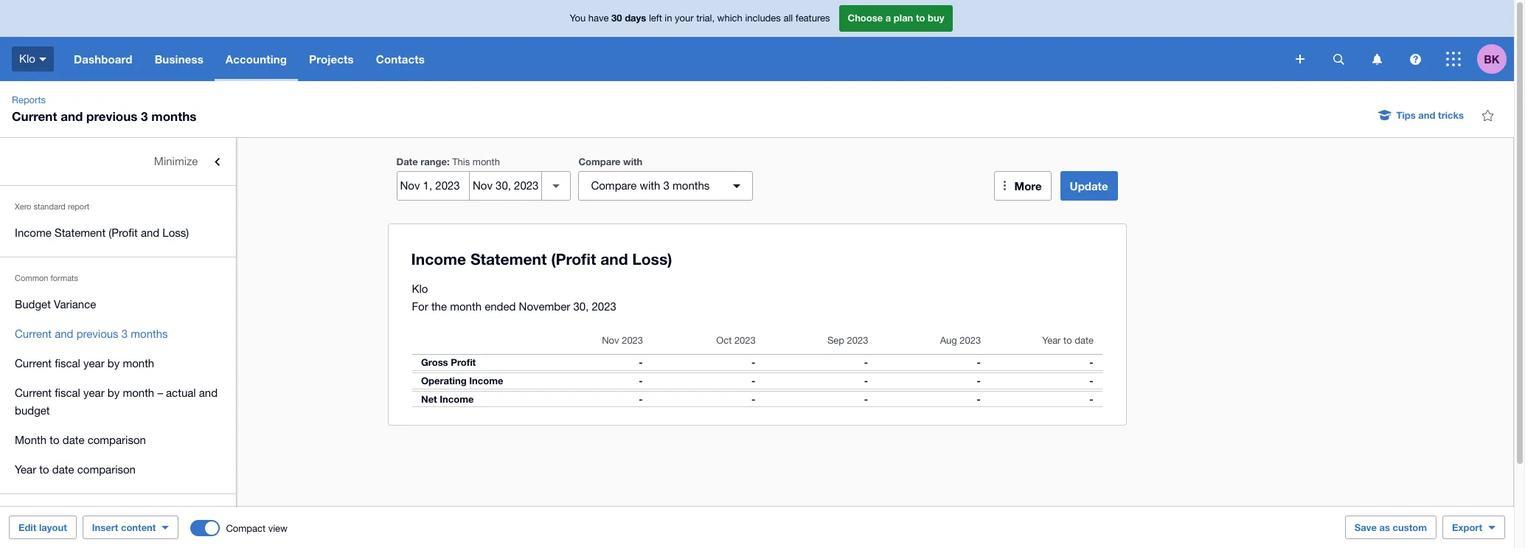 Task type: describe. For each thing, give the bounding box(es) containing it.
which
[[718, 13, 743, 24]]

buy
[[928, 12, 945, 24]]

left
[[649, 13, 662, 24]]

insert
[[92, 522, 118, 533]]

to inside learn how to create a custom
[[70, 535, 80, 547]]

Select end date field
[[470, 172, 542, 200]]

choose a plan to buy
[[848, 12, 945, 24]]

oct
[[716, 335, 732, 346]]

(profit
[[109, 226, 138, 239]]

features
[[796, 13, 830, 24]]

:
[[447, 156, 450, 167]]

common formats
[[15, 274, 78, 283]]

year to date comparison
[[15, 463, 136, 476]]

you
[[570, 13, 586, 24]]

30
[[612, 12, 622, 24]]

date range : this month
[[397, 156, 500, 167]]

current and previous 3 months link
[[0, 319, 236, 349]]

profit
[[451, 356, 476, 368]]

statement
[[55, 226, 106, 239]]

current fiscal year by month – actual and budget link
[[0, 378, 236, 426]]

includes
[[745, 13, 781, 24]]

contacts
[[376, 52, 425, 66]]

svg image
[[1373, 53, 1382, 65]]

compact view
[[226, 523, 288, 534]]

klo for klo
[[19, 52, 35, 65]]

date
[[397, 156, 418, 167]]

reports
[[12, 94, 46, 105]]

navigation containing dashboard
[[63, 37, 1286, 81]]

and inside the current fiscal year by month – actual and budget
[[199, 387, 218, 399]]

compare with 3 months
[[591, 179, 710, 192]]

year for current fiscal year by month – actual and budget
[[83, 387, 105, 399]]

svg image inside klo popup button
[[39, 57, 46, 61]]

income statement (profit and loss)
[[15, 226, 189, 239]]

with for compare with 3 months
[[640, 179, 660, 192]]

edit layout
[[18, 522, 67, 533]]

save as custom
[[1355, 522, 1428, 533]]

and inside tips and tricks button
[[1419, 109, 1436, 121]]

current fiscal year by month – actual and budget
[[15, 387, 218, 417]]

30,
[[574, 300, 589, 313]]

tricks
[[1439, 109, 1464, 121]]

–
[[157, 387, 163, 399]]

edit layout button
[[9, 516, 77, 539]]

trial,
[[697, 13, 715, 24]]

reports link
[[6, 93, 52, 108]]

sep 2023
[[827, 335, 868, 346]]

minimize
[[154, 155, 198, 167]]

month
[[15, 434, 47, 446]]

layout
[[39, 522, 67, 533]]

custom inside learn how to create a custom
[[126, 535, 163, 547]]

budget
[[15, 404, 50, 417]]

year for year to date
[[1042, 335, 1061, 346]]

month for current fiscal year by month – actual and budget
[[123, 387, 154, 399]]

common
[[15, 274, 48, 283]]

current fiscal year by month link
[[0, 349, 236, 378]]

list of convenience dates image
[[542, 171, 571, 201]]

net income
[[421, 393, 474, 405]]

2023 for nov 2023
[[622, 335, 643, 346]]

aug
[[940, 335, 957, 346]]

operating income
[[421, 375, 503, 387]]

dashboard
[[74, 52, 133, 66]]

insert content button
[[82, 516, 179, 539]]

current inside reports current and previous 3 months
[[12, 108, 57, 124]]

ended
[[485, 300, 516, 313]]

nov 2023
[[602, 335, 643, 346]]

more
[[1015, 179, 1042, 193]]

month to date comparison
[[15, 434, 146, 446]]

learn how to create a custom
[[15, 535, 163, 548]]

contacts button
[[365, 37, 436, 81]]

oct 2023
[[716, 335, 756, 346]]

your
[[675, 13, 694, 24]]

formats
[[51, 274, 78, 283]]

compare for compare with 3 months
[[591, 179, 637, 192]]

month for date range : this month
[[473, 156, 500, 167]]

actual
[[166, 387, 196, 399]]

save as custom button
[[1345, 516, 1437, 539]]

by for current fiscal year by month – actual and budget
[[108, 387, 120, 399]]

klo for the month ended november 30, 2023
[[412, 283, 617, 313]]

update
[[1070, 179, 1108, 193]]

to for month to date comparison
[[50, 434, 59, 446]]

and inside reports current and previous 3 months
[[61, 108, 83, 124]]

export
[[1453, 522, 1483, 533]]

1 vertical spatial 3
[[664, 179, 670, 192]]

insert content
[[92, 522, 156, 533]]

month for current fiscal year by month
[[123, 357, 154, 370]]

save
[[1355, 522, 1377, 533]]

create
[[83, 535, 114, 547]]

banner containing bk
[[0, 0, 1515, 81]]

current for current fiscal year by month
[[15, 357, 52, 370]]

tips
[[1397, 109, 1416, 121]]

november
[[519, 300, 570, 313]]

learn for learn more
[[15, 510, 35, 519]]

to for year to date comparison
[[39, 463, 49, 476]]

xero standard report
[[15, 202, 89, 211]]

learn for learn how to create a custom
[[15, 535, 43, 547]]

klo button
[[0, 37, 63, 81]]

more
[[38, 510, 56, 519]]

bk
[[1485, 52, 1500, 65]]

budget
[[15, 298, 51, 311]]

fiscal for current fiscal year by month – actual and budget
[[55, 387, 80, 399]]

current for current and previous 3 months
[[15, 328, 52, 340]]

by for current fiscal year by month
[[108, 357, 120, 370]]

2023 for oct 2023
[[734, 335, 756, 346]]



Task type: locate. For each thing, give the bounding box(es) containing it.
2023 right oct
[[734, 335, 756, 346]]

1 vertical spatial compare
[[591, 179, 637, 192]]

0 vertical spatial klo
[[19, 52, 35, 65]]

gross
[[421, 356, 448, 368]]

year
[[1042, 335, 1061, 346], [15, 463, 36, 476]]

edit
[[18, 522, 36, 533]]

by down current and previous 3 months "link"
[[108, 357, 120, 370]]

1 horizontal spatial 3
[[141, 108, 148, 124]]

1 vertical spatial learn
[[15, 535, 43, 547]]

klo inside klo for the month ended november 30, 2023
[[412, 283, 428, 295]]

all
[[784, 13, 793, 24]]

minimize button
[[0, 147, 236, 176]]

and left loss)
[[141, 226, 159, 239]]

month right this
[[473, 156, 500, 167]]

nov
[[602, 335, 619, 346]]

custom inside button
[[1393, 522, 1428, 533]]

month left –
[[123, 387, 154, 399]]

net
[[421, 393, 437, 405]]

sep
[[827, 335, 844, 346]]

0 vertical spatial 3
[[141, 108, 148, 124]]

for
[[412, 300, 428, 313]]

0 horizontal spatial year
[[15, 463, 36, 476]]

Report title field
[[408, 243, 1097, 277]]

2 fiscal from the top
[[55, 387, 80, 399]]

date for year to date comparison
[[52, 463, 74, 476]]

projects
[[309, 52, 354, 66]]

date for year to date
[[1075, 335, 1094, 346]]

previous inside reports current and previous 3 months
[[86, 108, 137, 124]]

0 horizontal spatial a
[[117, 535, 123, 547]]

year for year to date comparison
[[15, 463, 36, 476]]

months inside reports current and previous 3 months
[[151, 108, 196, 124]]

projects button
[[298, 37, 365, 81]]

year inside the current fiscal year by month – actual and budget
[[83, 387, 105, 399]]

klo
[[19, 52, 35, 65], [412, 283, 428, 295]]

current inside "link"
[[15, 328, 52, 340]]

year to date comparison link
[[0, 455, 236, 485]]

a down insert content
[[117, 535, 123, 547]]

by
[[108, 357, 120, 370], [108, 387, 120, 399]]

income down xero
[[15, 226, 51, 239]]

months
[[151, 108, 196, 124], [673, 179, 710, 192], [131, 328, 168, 340]]

add to favourites image
[[1473, 100, 1503, 130]]

2023 right aug
[[960, 335, 981, 346]]

0 vertical spatial fiscal
[[55, 357, 80, 370]]

a inside learn how to create a custom
[[117, 535, 123, 547]]

view
[[268, 523, 288, 534]]

compare
[[579, 156, 621, 167], [591, 179, 637, 192]]

1 vertical spatial year
[[83, 387, 105, 399]]

income down profit
[[469, 375, 503, 387]]

0 vertical spatial months
[[151, 108, 196, 124]]

month inside klo for the month ended november 30, 2023
[[450, 300, 482, 313]]

year for current fiscal year by month
[[83, 357, 105, 370]]

month
[[473, 156, 500, 167], [450, 300, 482, 313], [123, 357, 154, 370], [123, 387, 154, 399]]

-
[[639, 356, 643, 368], [752, 356, 756, 368], [864, 356, 868, 368], [977, 356, 981, 368], [1090, 356, 1094, 368], [639, 375, 643, 387], [752, 375, 756, 387], [864, 375, 868, 387], [977, 375, 981, 387], [1090, 375, 1094, 387], [639, 393, 643, 405], [752, 393, 756, 405], [864, 393, 868, 405], [977, 393, 981, 405], [1090, 393, 1094, 405]]

comparison for year to date comparison
[[77, 463, 136, 476]]

income statement (profit and loss) link
[[0, 218, 236, 248]]

with down the compare with
[[640, 179, 660, 192]]

by inside the current fiscal year by month – actual and budget
[[108, 387, 120, 399]]

current for current fiscal year by month – actual and budget
[[15, 387, 52, 399]]

1 vertical spatial with
[[640, 179, 660, 192]]

months inside "link"
[[131, 328, 168, 340]]

banner
[[0, 0, 1515, 81]]

klo up for at left bottom
[[412, 283, 428, 295]]

learn how to create a custom link
[[0, 527, 236, 548]]

previous inside "link"
[[76, 328, 118, 340]]

comparison for month to date comparison
[[88, 434, 146, 446]]

business
[[155, 52, 204, 66]]

budget variance
[[15, 298, 96, 311]]

export button
[[1443, 516, 1506, 539]]

klo up reports
[[19, 52, 35, 65]]

1 vertical spatial custom
[[126, 535, 163, 547]]

month down current and previous 3 months "link"
[[123, 357, 154, 370]]

2023 right sep
[[847, 335, 868, 346]]

0 vertical spatial previous
[[86, 108, 137, 124]]

year down current and previous 3 months
[[83, 357, 105, 370]]

reports current and previous 3 months
[[12, 94, 196, 124]]

fiscal down current and previous 3 months
[[55, 357, 80, 370]]

year down current fiscal year by month
[[83, 387, 105, 399]]

and right 'tips'
[[1419, 109, 1436, 121]]

with up the compare with 3 months
[[623, 156, 643, 167]]

2023 right the nov
[[622, 335, 643, 346]]

klo inside popup button
[[19, 52, 35, 65]]

this
[[452, 156, 470, 167]]

accounting button
[[215, 37, 298, 81]]

1 learn from the top
[[15, 510, 35, 519]]

3 inside current and previous 3 months "link"
[[122, 328, 128, 340]]

income inside income statement (profit and loss) link
[[15, 226, 51, 239]]

operating
[[421, 375, 466, 387]]

standard
[[34, 202, 66, 211]]

0 horizontal spatial custom
[[126, 535, 163, 547]]

1 year from the top
[[83, 357, 105, 370]]

and inside income statement (profit and loss) link
[[141, 226, 159, 239]]

tips and tricks button
[[1370, 103, 1473, 127]]

and up minimize button
[[61, 108, 83, 124]]

you have 30 days left in your trial, which includes all features
[[570, 12, 830, 24]]

3 inside reports current and previous 3 months
[[141, 108, 148, 124]]

compare for compare with
[[579, 156, 621, 167]]

2 year from the top
[[83, 387, 105, 399]]

fiscal inside the current fiscal year by month – actual and budget
[[55, 387, 80, 399]]

a inside banner
[[886, 12, 891, 24]]

to for year to date
[[1063, 335, 1072, 346]]

2 vertical spatial date
[[52, 463, 74, 476]]

1 vertical spatial previous
[[76, 328, 118, 340]]

range
[[421, 156, 447, 167]]

2 vertical spatial income
[[440, 393, 474, 405]]

1 vertical spatial comparison
[[77, 463, 136, 476]]

1 horizontal spatial year
[[1042, 335, 1061, 346]]

1 horizontal spatial klo
[[412, 283, 428, 295]]

1 by from the top
[[108, 357, 120, 370]]

aug 2023
[[940, 335, 981, 346]]

dashboard link
[[63, 37, 144, 81]]

2023 for aug 2023
[[960, 335, 981, 346]]

1 fiscal from the top
[[55, 357, 80, 370]]

xero
[[15, 202, 31, 211]]

accounting
[[226, 52, 287, 66]]

0 vertical spatial learn
[[15, 510, 35, 519]]

0 vertical spatial year
[[83, 357, 105, 370]]

report output element
[[412, 328, 1103, 407]]

the
[[431, 300, 447, 313]]

date inside report output element
[[1075, 335, 1094, 346]]

and right actual
[[199, 387, 218, 399]]

bk button
[[1478, 37, 1515, 81]]

0 vertical spatial date
[[1075, 335, 1094, 346]]

with
[[623, 156, 643, 167], [640, 179, 660, 192]]

year inside current fiscal year by month link
[[83, 357, 105, 370]]

date inside year to date comparison link
[[52, 463, 74, 476]]

learn inside learn how to create a custom
[[15, 535, 43, 547]]

learn up edit
[[15, 510, 35, 519]]

compare down the compare with
[[591, 179, 637, 192]]

2023 inside klo for the month ended november 30, 2023
[[592, 300, 617, 313]]

compare with
[[579, 156, 643, 167]]

a left the plan
[[886, 12, 891, 24]]

comparison
[[88, 434, 146, 446], [77, 463, 136, 476]]

2 by from the top
[[108, 387, 120, 399]]

and
[[61, 108, 83, 124], [1419, 109, 1436, 121], [141, 226, 159, 239], [55, 328, 73, 340], [199, 387, 218, 399]]

learn
[[15, 510, 35, 519], [15, 535, 43, 547]]

more button
[[994, 171, 1052, 201]]

previous
[[86, 108, 137, 124], [76, 328, 118, 340]]

klo for klo for the month ended november 30, 2023
[[412, 283, 428, 295]]

comparison down month to date comparison link
[[77, 463, 136, 476]]

a
[[886, 12, 891, 24], [117, 535, 123, 547]]

1 vertical spatial year
[[15, 463, 36, 476]]

date inside month to date comparison link
[[63, 434, 84, 446]]

loss)
[[163, 226, 189, 239]]

svg image
[[1447, 52, 1461, 66], [1333, 53, 1344, 65], [1410, 53, 1421, 65], [1296, 55, 1305, 63], [39, 57, 46, 61]]

date for month to date comparison
[[63, 434, 84, 446]]

3
[[141, 108, 148, 124], [664, 179, 670, 192], [122, 328, 128, 340]]

to inside report output element
[[1063, 335, 1072, 346]]

1 vertical spatial a
[[117, 535, 123, 547]]

0 vertical spatial custom
[[1393, 522, 1428, 533]]

0 horizontal spatial klo
[[19, 52, 35, 65]]

2 vertical spatial 3
[[122, 328, 128, 340]]

1 vertical spatial months
[[673, 179, 710, 192]]

1 vertical spatial klo
[[412, 283, 428, 295]]

year inside report output element
[[1042, 335, 1061, 346]]

income for operating income
[[469, 375, 503, 387]]

1 vertical spatial by
[[108, 387, 120, 399]]

0 horizontal spatial 3
[[122, 328, 128, 340]]

income down the operating income
[[440, 393, 474, 405]]

how
[[46, 535, 67, 547]]

Select start date field
[[397, 172, 469, 200]]

variance
[[54, 298, 96, 311]]

0 vertical spatial compare
[[579, 156, 621, 167]]

month inside the current fiscal year by month – actual and budget
[[123, 387, 154, 399]]

2023 for sep 2023
[[847, 335, 868, 346]]

and inside current and previous 3 months "link"
[[55, 328, 73, 340]]

navigation
[[63, 37, 1286, 81]]

compare up the compare with 3 months
[[579, 156, 621, 167]]

and down budget variance
[[55, 328, 73, 340]]

to
[[916, 12, 925, 24], [1063, 335, 1072, 346], [50, 434, 59, 446], [39, 463, 49, 476], [70, 535, 80, 547]]

2 vertical spatial months
[[131, 328, 168, 340]]

tips and tricks
[[1397, 109, 1464, 121]]

current fiscal year by month
[[15, 357, 154, 370]]

2 learn from the top
[[15, 535, 43, 547]]

0 vertical spatial year
[[1042, 335, 1061, 346]]

plan
[[894, 12, 914, 24]]

comparison up year to date comparison link
[[88, 434, 146, 446]]

previous up current fiscal year by month
[[76, 328, 118, 340]]

1 horizontal spatial a
[[886, 12, 891, 24]]

learn down edit
[[15, 535, 43, 547]]

current and previous 3 months
[[15, 328, 168, 340]]

0 vertical spatial with
[[623, 156, 643, 167]]

current inside the current fiscal year by month – actual and budget
[[15, 387, 52, 399]]

fiscal for current fiscal year by month
[[55, 357, 80, 370]]

update button
[[1060, 171, 1118, 201]]

1 vertical spatial fiscal
[[55, 387, 80, 399]]

previous up minimize button
[[86, 108, 137, 124]]

income for net income
[[440, 393, 474, 405]]

0 vertical spatial income
[[15, 226, 51, 239]]

month to date comparison link
[[0, 426, 236, 455]]

fiscal down current fiscal year by month
[[55, 387, 80, 399]]

2023 right 30,
[[592, 300, 617, 313]]

1 horizontal spatial custom
[[1393, 522, 1428, 533]]

by inside current fiscal year by month link
[[108, 357, 120, 370]]

report
[[68, 202, 89, 211]]

have
[[589, 13, 609, 24]]

month right the
[[450, 300, 482, 313]]

1 vertical spatial income
[[469, 375, 503, 387]]

custom right "as"
[[1393, 522, 1428, 533]]

with for compare with
[[623, 156, 643, 167]]

0 vertical spatial comparison
[[88, 434, 146, 446]]

custom down the content
[[126, 535, 163, 547]]

days
[[625, 12, 646, 24]]

0 vertical spatial a
[[886, 12, 891, 24]]

2 horizontal spatial 3
[[664, 179, 670, 192]]

month inside date range : this month
[[473, 156, 500, 167]]

by down current fiscal year by month link
[[108, 387, 120, 399]]

0 vertical spatial by
[[108, 357, 120, 370]]

content
[[121, 522, 156, 533]]

1 vertical spatial date
[[63, 434, 84, 446]]



Task type: vqa. For each thing, say whether or not it's contained in the screenshot.
topmost Expand report group image
no



